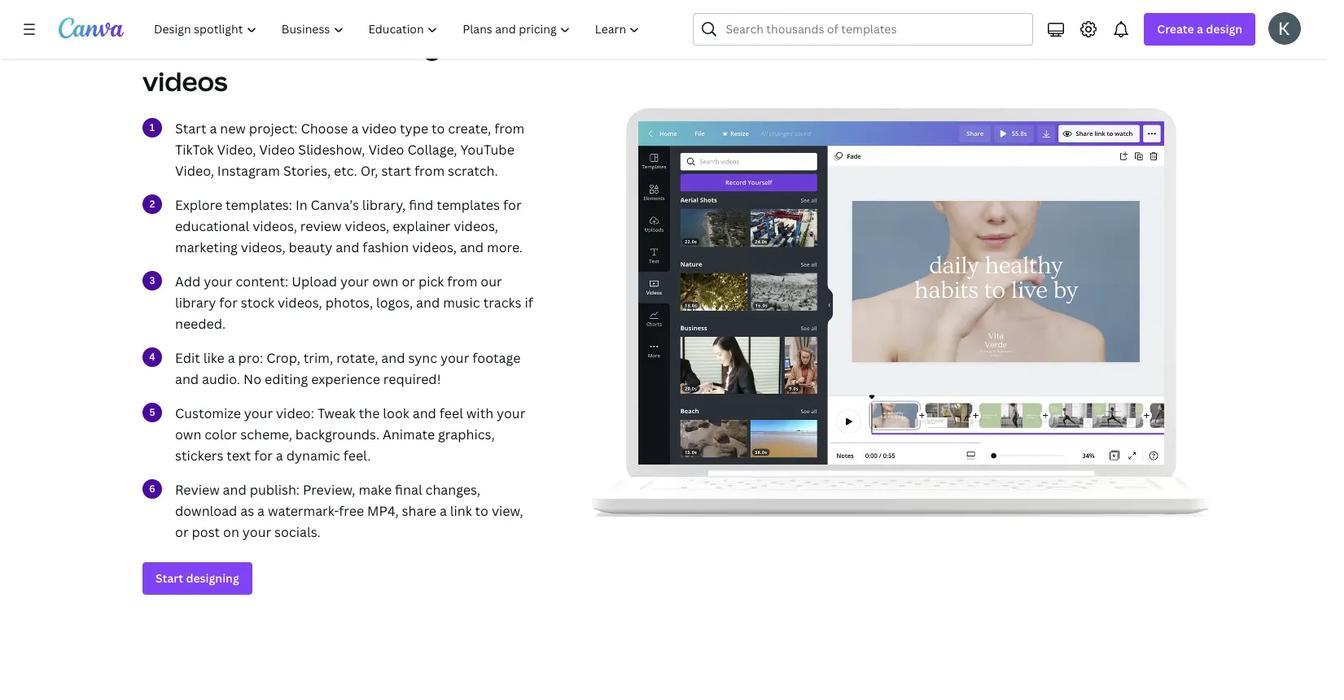 Task type: locate. For each thing, give the bounding box(es) containing it.
marketing
[[175, 238, 238, 256]]

footage
[[472, 349, 521, 367]]

as
[[240, 502, 254, 520]]

1 vertical spatial make
[[359, 481, 392, 499]]

socials.
[[274, 523, 321, 541]]

0 horizontal spatial to
[[206, 29, 234, 64]]

and left edit
[[314, 29, 363, 64]]

and up animate
[[413, 405, 436, 422]]

a inside edit like a pro: crop, trim, rotate, and sync your footage and audio. no editing experience required!
[[228, 349, 235, 367]]

start designing link
[[142, 562, 252, 595]]

kendall parks image
[[1269, 12, 1301, 45]]

mp4,
[[367, 502, 399, 520]]

to up collage,
[[432, 120, 445, 137]]

1 horizontal spatial for
[[254, 447, 273, 465]]

1 video from the left
[[259, 141, 295, 159]]

make
[[240, 29, 308, 64], [359, 481, 392, 499]]

beauty
[[289, 238, 333, 256]]

0 vertical spatial start
[[175, 120, 206, 137]]

explainer
[[393, 217, 451, 235]]

logos,
[[376, 294, 413, 312]]

feel.
[[343, 447, 371, 465]]

your up photos,
[[340, 273, 369, 291]]

from
[[494, 120, 525, 137], [414, 162, 445, 180], [447, 273, 478, 291]]

tweak
[[317, 405, 356, 422]]

stickers
[[175, 447, 223, 465]]

and left 'more.'
[[460, 238, 484, 256]]

review
[[175, 481, 220, 499]]

your right "sync"
[[441, 349, 469, 367]]

2 vertical spatial for
[[254, 447, 273, 465]]

own up stickers
[[175, 426, 201, 444]]

stock
[[241, 294, 274, 312]]

backgrounds.
[[295, 426, 380, 444]]

for inside customize your video: tweak the look and feel with your own color scheme, backgrounds. animate graphics, stickers text for a dynamic feel.
[[254, 447, 273, 465]]

0 horizontal spatial from
[[414, 162, 445, 180]]

1 horizontal spatial video,
[[217, 141, 256, 159]]

0 horizontal spatial make
[[240, 29, 308, 64]]

to inside how to make and edit your videos
[[206, 29, 234, 64]]

to inside start a new project: choose a video type to create, from tiktok video, video slideshow, video collage, youtube video, instagram stories, etc. or, start from scratch.
[[432, 120, 445, 137]]

0 vertical spatial to
[[206, 29, 234, 64]]

watermark-
[[268, 502, 339, 520]]

to
[[206, 29, 234, 64], [432, 120, 445, 137], [475, 502, 489, 520]]

content:
[[236, 273, 289, 291]]

start a new project: choose a video type to create, from tiktok video, video slideshow, video collage, youtube video, instagram stories, etc. or, start from scratch.
[[175, 120, 525, 180]]

0 horizontal spatial own
[[175, 426, 201, 444]]

or
[[402, 273, 415, 291], [175, 523, 189, 541]]

add your content: upload your own or pick from our library for stock videos, photos, logos, and music tracks if needed.
[[175, 273, 533, 333]]

0 vertical spatial own
[[372, 273, 399, 291]]

1 horizontal spatial or
[[402, 273, 415, 291]]

from up the youtube
[[494, 120, 525, 137]]

your right edit
[[425, 29, 486, 64]]

and up required!
[[381, 349, 405, 367]]

0 vertical spatial video,
[[217, 141, 256, 159]]

tracks
[[483, 294, 522, 312]]

your inside review and publish: preview, make final changes, download as a watermark-free mp4, share a link to view, or post on your socials.
[[243, 523, 271, 541]]

start
[[381, 162, 411, 180]]

video, down tiktok
[[175, 162, 214, 180]]

1 vertical spatial to
[[432, 120, 445, 137]]

and inside add your content: upload your own or pick from our library for stock videos, photos, logos, and music tracks if needed.
[[416, 294, 440, 312]]

for
[[503, 196, 522, 214], [219, 294, 238, 312], [254, 447, 273, 465]]

video down project: at the left of the page
[[259, 141, 295, 159]]

0 horizontal spatial video,
[[175, 162, 214, 180]]

2 vertical spatial to
[[475, 502, 489, 520]]

rotate,
[[336, 349, 378, 367]]

library,
[[362, 196, 406, 214]]

0 vertical spatial for
[[503, 196, 522, 214]]

canva's
[[311, 196, 359, 214]]

a inside dropdown button
[[1197, 21, 1203, 37]]

upload
[[292, 273, 337, 291]]

a right like
[[228, 349, 235, 367]]

own inside customize your video: tweak the look and feel with your own color scheme, backgrounds. animate graphics, stickers text for a dynamic feel.
[[175, 426, 201, 444]]

videos, down templates:
[[253, 217, 297, 235]]

from up music
[[447, 273, 478, 291]]

video:
[[276, 405, 314, 422]]

and down pick
[[416, 294, 440, 312]]

start left designing
[[156, 571, 183, 586]]

2 horizontal spatial for
[[503, 196, 522, 214]]

link
[[450, 502, 472, 520]]

and inside customize your video: tweak the look and feel with your own color scheme, backgrounds. animate graphics, stickers text for a dynamic feel.
[[413, 405, 436, 422]]

0 horizontal spatial for
[[219, 294, 238, 312]]

videos, down upload
[[278, 294, 322, 312]]

1 vertical spatial own
[[175, 426, 201, 444]]

video,
[[217, 141, 256, 159], [175, 162, 214, 180]]

designing
[[186, 571, 239, 586]]

to inside review and publish: preview, make final changes, download as a watermark-free mp4, share a link to view, or post on your socials.
[[475, 502, 489, 520]]

and inside review and publish: preview, make final changes, download as a watermark-free mp4, share a link to view, or post on your socials.
[[223, 481, 247, 499]]

how to make and edit your videos
[[142, 29, 486, 98]]

a inside customize your video: tweak the look and feel with your own color scheme, backgrounds. animate graphics, stickers text for a dynamic feel.
[[276, 447, 283, 465]]

instagram
[[217, 162, 280, 180]]

a down scheme,
[[276, 447, 283, 465]]

and up as in the left bottom of the page
[[223, 481, 247, 499]]

1 vertical spatial from
[[414, 162, 445, 180]]

1 horizontal spatial own
[[372, 273, 399, 291]]

to right link
[[475, 502, 489, 520]]

add
[[175, 273, 201, 291]]

to right how
[[206, 29, 234, 64]]

0 vertical spatial make
[[240, 29, 308, 64]]

slideshow,
[[298, 141, 365, 159]]

start
[[175, 120, 206, 137], [156, 571, 183, 586]]

explore
[[175, 196, 222, 214]]

video, down new at top left
[[217, 141, 256, 159]]

2 video from the left
[[368, 141, 404, 159]]

from down collage,
[[414, 162, 445, 180]]

if
[[525, 294, 533, 312]]

explore templates: in canva's library, find templates for educational videos, review videos, explainer videos, marketing videos, beauty and fashion videos, and more.
[[175, 196, 523, 256]]

a left design
[[1197, 21, 1203, 37]]

0 horizontal spatial or
[[175, 523, 189, 541]]

educational
[[175, 217, 249, 235]]

for up 'more.'
[[503, 196, 522, 214]]

for down scheme,
[[254, 447, 273, 465]]

choose
[[301, 120, 348, 137]]

top level navigation element
[[143, 13, 654, 46]]

start inside start a new project: choose a video type to create, from tiktok video, video slideshow, video collage, youtube video, instagram stories, etc. or, start from scratch.
[[175, 120, 206, 137]]

start for start a new project: choose a video type to create, from tiktok video, video slideshow, video collage, youtube video, instagram stories, etc. or, start from scratch.
[[175, 120, 206, 137]]

music
[[443, 294, 480, 312]]

experience
[[311, 370, 380, 388]]

make inside how to make and edit your videos
[[240, 29, 308, 64]]

2 vertical spatial from
[[447, 273, 478, 291]]

collage,
[[407, 141, 457, 159]]

your inside how to make and edit your videos
[[425, 29, 486, 64]]

0 vertical spatial or
[[402, 273, 415, 291]]

color
[[205, 426, 237, 444]]

videos,
[[253, 217, 297, 235], [345, 217, 389, 235], [454, 217, 498, 235], [241, 238, 286, 256], [412, 238, 457, 256], [278, 294, 322, 312]]

1 vertical spatial for
[[219, 294, 238, 312]]

or left pick
[[402, 273, 415, 291]]

own up 'logos,'
[[372, 273, 399, 291]]

your down as in the left bottom of the page
[[243, 523, 271, 541]]

1 vertical spatial or
[[175, 523, 189, 541]]

video down video
[[368, 141, 404, 159]]

no
[[243, 370, 261, 388]]

your
[[425, 29, 486, 64], [204, 273, 232, 291], [340, 273, 369, 291], [441, 349, 469, 367], [244, 405, 273, 422], [497, 405, 525, 422], [243, 523, 271, 541]]

videos, down library, on the left top
[[345, 217, 389, 235]]

1 vertical spatial start
[[156, 571, 183, 586]]

videos, down explainer
[[412, 238, 457, 256]]

a
[[1197, 21, 1203, 37], [210, 120, 217, 137], [351, 120, 359, 137], [228, 349, 235, 367], [276, 447, 283, 465], [257, 502, 265, 520], [440, 502, 447, 520]]

2 horizontal spatial to
[[475, 502, 489, 520]]

0 horizontal spatial video
[[259, 141, 295, 159]]

and down review
[[336, 238, 359, 256]]

1 vertical spatial video,
[[175, 162, 214, 180]]

templates
[[437, 196, 500, 214]]

videos, up content:
[[241, 238, 286, 256]]

1 horizontal spatial from
[[447, 273, 478, 291]]

a left link
[[440, 502, 447, 520]]

1 horizontal spatial make
[[359, 481, 392, 499]]

final
[[395, 481, 422, 499]]

1 horizontal spatial to
[[432, 120, 445, 137]]

review
[[300, 217, 342, 235]]

0 vertical spatial from
[[494, 120, 525, 137]]

start up tiktok
[[175, 120, 206, 137]]

for left stock
[[219, 294, 238, 312]]

1 horizontal spatial video
[[368, 141, 404, 159]]

and
[[314, 29, 363, 64], [336, 238, 359, 256], [460, 238, 484, 256], [416, 294, 440, 312], [381, 349, 405, 367], [175, 370, 199, 388], [413, 405, 436, 422], [223, 481, 247, 499]]

None search field
[[693, 13, 1034, 46]]

2 horizontal spatial from
[[494, 120, 525, 137]]

crop,
[[266, 349, 300, 367]]

or left post
[[175, 523, 189, 541]]

audio.
[[202, 370, 240, 388]]

pick
[[418, 273, 444, 291]]

etc.
[[334, 162, 357, 180]]

customize
[[175, 405, 241, 422]]



Task type: vqa. For each thing, say whether or not it's contained in the screenshot.
magic
no



Task type: describe. For each thing, give the bounding box(es) containing it.
edit
[[368, 29, 420, 64]]

needed.
[[175, 315, 226, 333]]

the
[[359, 405, 380, 422]]

how to make and edit your videos image
[[592, 108, 1211, 517]]

edit like a pro: crop, trim, rotate, and sync your footage and audio. no editing experience required!
[[175, 349, 521, 388]]

free
[[339, 502, 364, 520]]

stories,
[[283, 162, 331, 180]]

new
[[220, 120, 246, 137]]

for inside 'explore templates: in canva's library, find templates for educational videos, review videos, explainer videos, marketing videos, beauty and fashion videos, and more.'
[[503, 196, 522, 214]]

view,
[[492, 502, 523, 520]]

your inside edit like a pro: crop, trim, rotate, and sync your footage and audio. no editing experience required!
[[441, 349, 469, 367]]

design
[[1206, 21, 1243, 37]]

post
[[192, 523, 220, 541]]

our
[[481, 273, 502, 291]]

sync
[[408, 349, 437, 367]]

dynamic
[[286, 447, 340, 465]]

on
[[223, 523, 239, 541]]

scratch.
[[448, 162, 498, 180]]

text
[[227, 447, 251, 465]]

from inside add your content: upload your own or pick from our library for stock videos, photos, logos, and music tracks if needed.
[[447, 273, 478, 291]]

for inside add your content: upload your own or pick from our library for stock videos, photos, logos, and music tracks if needed.
[[219, 294, 238, 312]]

find
[[409, 196, 433, 214]]

or,
[[361, 162, 378, 180]]

publish:
[[250, 481, 300, 499]]

animate
[[383, 426, 435, 444]]

how
[[142, 29, 200, 64]]

make inside review and publish: preview, make final changes, download as a watermark-free mp4, share a link to view, or post on your socials.
[[359, 481, 392, 499]]

preview,
[[303, 481, 356, 499]]

feel
[[440, 405, 463, 422]]

fashion
[[363, 238, 409, 256]]

or inside review and publish: preview, make final changes, download as a watermark-free mp4, share a link to view, or post on your socials.
[[175, 523, 189, 541]]

create a design button
[[1144, 13, 1256, 46]]

videos, inside add your content: upload your own or pick from our library for stock videos, photos, logos, and music tracks if needed.
[[278, 294, 322, 312]]

create,
[[448, 120, 491, 137]]

project:
[[249, 120, 298, 137]]

templates:
[[226, 196, 292, 214]]

library
[[175, 294, 216, 312]]

download
[[175, 502, 237, 520]]

in
[[296, 196, 308, 214]]

create a design
[[1157, 21, 1243, 37]]

like
[[203, 349, 225, 367]]

start for start designing
[[156, 571, 183, 586]]

own inside add your content: upload your own or pick from our library for stock videos, photos, logos, and music tracks if needed.
[[372, 273, 399, 291]]

look
[[383, 405, 409, 422]]

required!
[[383, 370, 441, 388]]

create
[[1157, 21, 1194, 37]]

editing
[[265, 370, 308, 388]]

videos, down templates
[[454, 217, 498, 235]]

youtube
[[460, 141, 514, 159]]

photos,
[[325, 294, 373, 312]]

share
[[402, 502, 436, 520]]

Search search field
[[726, 14, 1023, 45]]

tiktok
[[175, 141, 214, 159]]

scheme,
[[240, 426, 292, 444]]

edit
[[175, 349, 200, 367]]

and down edit
[[175, 370, 199, 388]]

or inside add your content: upload your own or pick from our library for stock videos, photos, logos, and music tracks if needed.
[[402, 273, 415, 291]]

videos
[[142, 63, 228, 98]]

pro:
[[238, 349, 263, 367]]

a right as in the left bottom of the page
[[257, 502, 265, 520]]

start designing
[[156, 571, 239, 586]]

a left new at top left
[[210, 120, 217, 137]]

with
[[466, 405, 494, 422]]

changes,
[[425, 481, 480, 499]]

trim,
[[304, 349, 333, 367]]

and inside how to make and edit your videos
[[314, 29, 363, 64]]

type
[[400, 120, 428, 137]]

your right "add"
[[204, 273, 232, 291]]

your right with on the bottom left
[[497, 405, 525, 422]]

review and publish: preview, make final changes, download as a watermark-free mp4, share a link to view, or post on your socials.
[[175, 481, 523, 541]]

customize your video: tweak the look and feel with your own color scheme, backgrounds. animate graphics, stickers text for a dynamic feel.
[[175, 405, 525, 465]]

video
[[362, 120, 397, 137]]

more.
[[487, 238, 523, 256]]

a left video
[[351, 120, 359, 137]]

your up scheme,
[[244, 405, 273, 422]]

graphics,
[[438, 426, 495, 444]]



